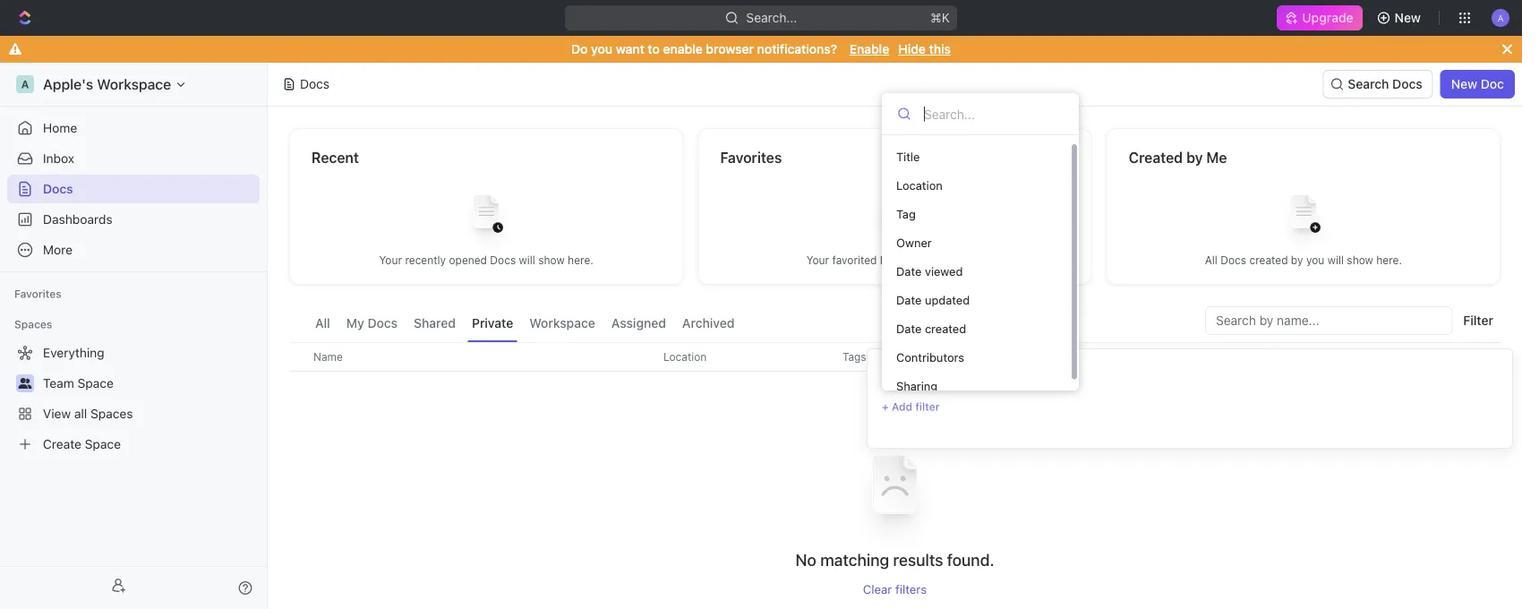 Task type: locate. For each thing, give the bounding box(es) containing it.
hide
[[899, 42, 926, 56]]

filter
[[916, 400, 940, 413]]

location down archived "button"
[[664, 351, 707, 363]]

search
[[1348, 77, 1390, 91]]

home link
[[7, 114, 260, 142]]

row
[[289, 342, 1501, 372]]

all docs created by you will show here.
[[1205, 254, 1403, 266]]

0 vertical spatial you
[[591, 42, 613, 56]]

you
[[591, 42, 613, 56], [1307, 254, 1325, 266]]

0 horizontal spatial date viewed
[[897, 265, 963, 278]]

0 horizontal spatial new
[[1395, 10, 1421, 25]]

1 horizontal spatial by
[[1291, 254, 1304, 266]]

all for all docs created by you will show here.
[[1205, 254, 1218, 266]]

results
[[893, 551, 943, 570]]

your for recent
[[379, 254, 402, 266]]

all for all
[[315, 316, 330, 330]]

doc
[[1481, 77, 1505, 91]]

show
[[538, 254, 565, 266], [929, 254, 955, 266], [1347, 254, 1374, 266]]

1 horizontal spatial your
[[807, 254, 830, 266]]

your left favorited
[[807, 254, 830, 266]]

1 horizontal spatial show
[[929, 254, 955, 266]]

filter button
[[1457, 306, 1501, 335]]

assigned button
[[607, 306, 671, 342]]

new up search docs at the right
[[1395, 10, 1421, 25]]

your left the recently
[[379, 254, 402, 266]]

owner
[[897, 236, 932, 249]]

1 vertical spatial created
[[925, 322, 966, 335]]

want
[[616, 42, 645, 56]]

here. up date created
[[958, 254, 984, 266]]

0 horizontal spatial here.
[[568, 254, 594, 266]]

0 vertical spatial by
[[1187, 149, 1203, 166]]

date viewed inside column header
[[1194, 351, 1256, 363]]

new doc button
[[1441, 70, 1515, 99]]

viewed inside column header
[[1221, 351, 1256, 363]]

here. up "workspace" at the bottom left of the page
[[568, 254, 594, 266]]

0 horizontal spatial favorites
[[14, 287, 62, 300]]

0 vertical spatial all
[[1205, 254, 1218, 266]]

location down title
[[897, 179, 943, 192]]

1 horizontal spatial here.
[[958, 254, 984, 266]]

0 horizontal spatial sharing
[[897, 379, 938, 393]]

+ add filter
[[882, 400, 940, 413]]

no created by me docs image
[[1268, 181, 1340, 253]]

sidebar navigation
[[0, 63, 268, 609]]

docs
[[300, 77, 330, 91], [1393, 77, 1423, 91], [43, 181, 73, 196], [490, 254, 516, 266], [880, 254, 906, 266], [1221, 254, 1247, 266], [368, 316, 398, 330]]

viewed
[[925, 265, 963, 278], [1221, 351, 1256, 363]]

2 your from the left
[[807, 254, 830, 266]]

all button
[[311, 306, 335, 342]]

1 vertical spatial date viewed
[[1194, 351, 1256, 363]]

will down no created by me docs image in the top right of the page
[[1328, 254, 1344, 266]]

sharing
[[1337, 351, 1376, 363], [897, 379, 938, 393]]

shared
[[414, 316, 456, 330]]

0 horizontal spatial will
[[519, 254, 535, 266]]

found.
[[947, 551, 995, 570]]

0 horizontal spatial location
[[664, 351, 707, 363]]

1 horizontal spatial date updated
[[1051, 351, 1119, 363]]

will
[[519, 254, 535, 266], [909, 254, 926, 266], [1328, 254, 1344, 266]]

column header
[[289, 342, 309, 372]]

0 vertical spatial created
[[1250, 254, 1288, 266]]

1 horizontal spatial viewed
[[1221, 351, 1256, 363]]

to
[[648, 42, 660, 56]]

opened
[[449, 254, 487, 266]]

tab list
[[311, 306, 739, 342]]

1 vertical spatial all
[[315, 316, 330, 330]]

by left me
[[1187, 149, 1203, 166]]

clear filters button
[[863, 582, 927, 596]]

1 horizontal spatial sharing
[[1337, 351, 1376, 363]]

0 vertical spatial date viewed
[[897, 265, 963, 278]]

0 horizontal spatial show
[[538, 254, 565, 266]]

your
[[379, 254, 402, 266], [807, 254, 830, 266]]

inbox link
[[7, 144, 260, 173]]

my
[[346, 316, 364, 330]]

1 horizontal spatial all
[[1205, 254, 1218, 266]]

archived
[[682, 316, 735, 330]]

browser
[[706, 42, 754, 56]]

search docs button
[[1323, 70, 1434, 99]]

docs inside the sidebar 'navigation'
[[43, 181, 73, 196]]

created down no created by me docs image in the top right of the page
[[1250, 254, 1288, 266]]

shared button
[[409, 306, 460, 342]]

my docs
[[346, 316, 398, 330]]

⌘k
[[931, 10, 950, 25]]

recently
[[405, 254, 446, 266]]

new for new
[[1395, 10, 1421, 25]]

1 horizontal spatial favorites
[[720, 149, 782, 166]]

tree inside the sidebar 'navigation'
[[7, 339, 260, 459]]

workspace
[[530, 316, 595, 330]]

1 vertical spatial location
[[664, 351, 707, 363]]

1 vertical spatial sharing
[[897, 379, 938, 393]]

favorites button
[[7, 283, 69, 305]]

recent
[[312, 149, 359, 166]]

3 show from the left
[[1347, 254, 1374, 266]]

0 vertical spatial sharing
[[1337, 351, 1376, 363]]

show down owner
[[929, 254, 955, 266]]

0 horizontal spatial viewed
[[925, 265, 963, 278]]

here.
[[568, 254, 594, 266], [958, 254, 984, 266], [1377, 254, 1403, 266]]

created up contributors
[[925, 322, 966, 335]]

inbox
[[43, 151, 74, 166]]

1 your from the left
[[379, 254, 402, 266]]

clear
[[863, 582, 892, 596]]

spaces
[[14, 318, 52, 330]]

new
[[1395, 10, 1421, 25], [1452, 77, 1478, 91]]

enable
[[663, 42, 703, 56]]

1 horizontal spatial updated
[[1077, 351, 1119, 363]]

3 here. from the left
[[1377, 254, 1403, 266]]

location
[[897, 179, 943, 192], [664, 351, 707, 363]]

sharing up '+ add filter'
[[897, 379, 938, 393]]

0 vertical spatial new
[[1395, 10, 1421, 25]]

show up search by name... text field
[[1347, 254, 1374, 266]]

1 horizontal spatial you
[[1307, 254, 1325, 266]]

1 vertical spatial date updated
[[1051, 351, 1119, 363]]

0 horizontal spatial you
[[591, 42, 613, 56]]

0 horizontal spatial your
[[379, 254, 402, 266]]

new left doc
[[1452, 77, 1478, 91]]

favorites inside button
[[14, 287, 62, 300]]

here. up search by name... text field
[[1377, 254, 1403, 266]]

new button
[[1370, 4, 1432, 32]]

date viewed
[[897, 265, 963, 278], [1194, 351, 1256, 363]]

you down no created by me docs image in the top right of the page
[[1307, 254, 1325, 266]]

all inside button
[[315, 316, 330, 330]]

will right the opened
[[519, 254, 535, 266]]

1 horizontal spatial will
[[909, 254, 926, 266]]

you right the "do"
[[591, 42, 613, 56]]

by
[[1187, 149, 1203, 166], [1291, 254, 1304, 266]]

upgrade link
[[1278, 5, 1363, 30]]

your favorited docs will show here.
[[807, 254, 984, 266]]

0 horizontal spatial all
[[315, 316, 330, 330]]

1 vertical spatial updated
[[1077, 351, 1119, 363]]

matching
[[821, 551, 890, 570]]

0 vertical spatial location
[[897, 179, 943, 192]]

1 vertical spatial favorites
[[14, 287, 62, 300]]

0 vertical spatial viewed
[[925, 265, 963, 278]]

this
[[929, 42, 951, 56]]

1 vertical spatial viewed
[[1221, 351, 1256, 363]]

0 vertical spatial date updated
[[897, 293, 970, 307]]

me
[[1207, 149, 1228, 166]]

created by me
[[1129, 149, 1228, 166]]

1 horizontal spatial date viewed
[[1194, 351, 1256, 363]]

do
[[571, 42, 588, 56]]

row containing name
[[289, 342, 1501, 372]]

search...
[[747, 10, 798, 25]]

1 horizontal spatial new
[[1452, 77, 1478, 91]]

tree
[[7, 339, 260, 459]]

created
[[1250, 254, 1288, 266], [925, 322, 966, 335]]

show up "workspace" at the bottom left of the page
[[538, 254, 565, 266]]

sharing down search by name... text field
[[1337, 351, 1376, 363]]

Search... text field
[[924, 100, 1064, 127]]

2 horizontal spatial will
[[1328, 254, 1344, 266]]

by down no created by me docs image in the top right of the page
[[1291, 254, 1304, 266]]

date
[[897, 265, 922, 278], [897, 293, 922, 307], [897, 322, 922, 335], [1051, 351, 1074, 363], [1194, 351, 1218, 363]]

upgrade
[[1303, 10, 1354, 25]]

2 horizontal spatial show
[[1347, 254, 1374, 266]]

2 horizontal spatial here.
[[1377, 254, 1403, 266]]

notifications?
[[757, 42, 837, 56]]

column header inside the no matching results found. table
[[289, 342, 309, 372]]

new for new doc
[[1452, 77, 1478, 91]]

will down owner
[[909, 254, 926, 266]]

0 horizontal spatial updated
[[925, 293, 970, 307]]

all
[[1205, 254, 1218, 266], [315, 316, 330, 330]]

0 vertical spatial favorites
[[720, 149, 782, 166]]

favorites
[[720, 149, 782, 166], [14, 287, 62, 300]]

Search by name... text field
[[1216, 307, 1442, 334]]

date updated
[[897, 293, 970, 307], [1051, 351, 1119, 363]]

updated
[[925, 293, 970, 307], [1077, 351, 1119, 363]]

1 vertical spatial new
[[1452, 77, 1478, 91]]



Task type: vqa. For each thing, say whether or not it's contained in the screenshot.
NO MATCHING RESULTS FOUND. row on the bottom of the page
yes



Task type: describe. For each thing, give the bounding box(es) containing it.
home
[[43, 120, 77, 135]]

updated inside button
[[1077, 351, 1119, 363]]

docs link
[[7, 175, 260, 203]]

no matching results found. row
[[289, 431, 1501, 596]]

no recent docs image
[[451, 181, 522, 253]]

0 horizontal spatial by
[[1187, 149, 1203, 166]]

date inside column header
[[1194, 351, 1218, 363]]

tab list containing all
[[311, 306, 739, 342]]

clear filters
[[863, 582, 927, 596]]

new doc
[[1452, 77, 1505, 91]]

dashboards
[[43, 212, 113, 227]]

1 here. from the left
[[568, 254, 594, 266]]

tags
[[843, 351, 867, 363]]

no favorited docs image
[[859, 181, 931, 253]]

filter
[[1464, 313, 1494, 328]]

private button
[[468, 306, 518, 342]]

your for favorites
[[807, 254, 830, 266]]

location inside row
[[664, 351, 707, 363]]

no
[[796, 551, 817, 570]]

no matching results found.
[[796, 551, 995, 570]]

favorited
[[833, 254, 877, 266]]

contributors
[[897, 351, 965, 364]]

date inside button
[[1051, 351, 1074, 363]]

3 will from the left
[[1328, 254, 1344, 266]]

tag
[[897, 207, 916, 221]]

name
[[313, 351, 343, 363]]

1 vertical spatial you
[[1307, 254, 1325, 266]]

0 horizontal spatial created
[[925, 322, 966, 335]]

your recently opened docs will show here.
[[379, 254, 594, 266]]

0 horizontal spatial date updated
[[897, 293, 970, 307]]

+
[[882, 400, 889, 413]]

1 will from the left
[[519, 254, 535, 266]]

private
[[472, 316, 513, 330]]

date viewed column header
[[1183, 342, 1326, 372]]

assigned
[[612, 316, 666, 330]]

archived button
[[678, 306, 739, 342]]

do you want to enable browser notifications? enable hide this
[[571, 42, 951, 56]]

search docs
[[1348, 77, 1423, 91]]

filter button
[[1457, 306, 1501, 335]]

sharing inside the no matching results found. table
[[1337, 351, 1376, 363]]

0 vertical spatial updated
[[925, 293, 970, 307]]

filters
[[896, 582, 927, 596]]

1 show from the left
[[538, 254, 565, 266]]

date created
[[897, 322, 966, 335]]

dashboards link
[[7, 205, 260, 234]]

2 show from the left
[[929, 254, 955, 266]]

2 here. from the left
[[958, 254, 984, 266]]

workspace button
[[525, 306, 600, 342]]

date updated button
[[1040, 343, 1130, 371]]

1 horizontal spatial created
[[1250, 254, 1288, 266]]

add
[[892, 400, 913, 413]]

my docs button
[[342, 306, 402, 342]]

enable
[[850, 42, 890, 56]]

no matching results found. table
[[289, 342, 1501, 596]]

date updated inside button
[[1051, 351, 1119, 363]]

no data image
[[841, 431, 949, 550]]

1 horizontal spatial location
[[897, 179, 943, 192]]

1 vertical spatial by
[[1291, 254, 1304, 266]]

created
[[1129, 149, 1183, 166]]

2 will from the left
[[909, 254, 926, 266]]

title
[[897, 150, 920, 163]]



